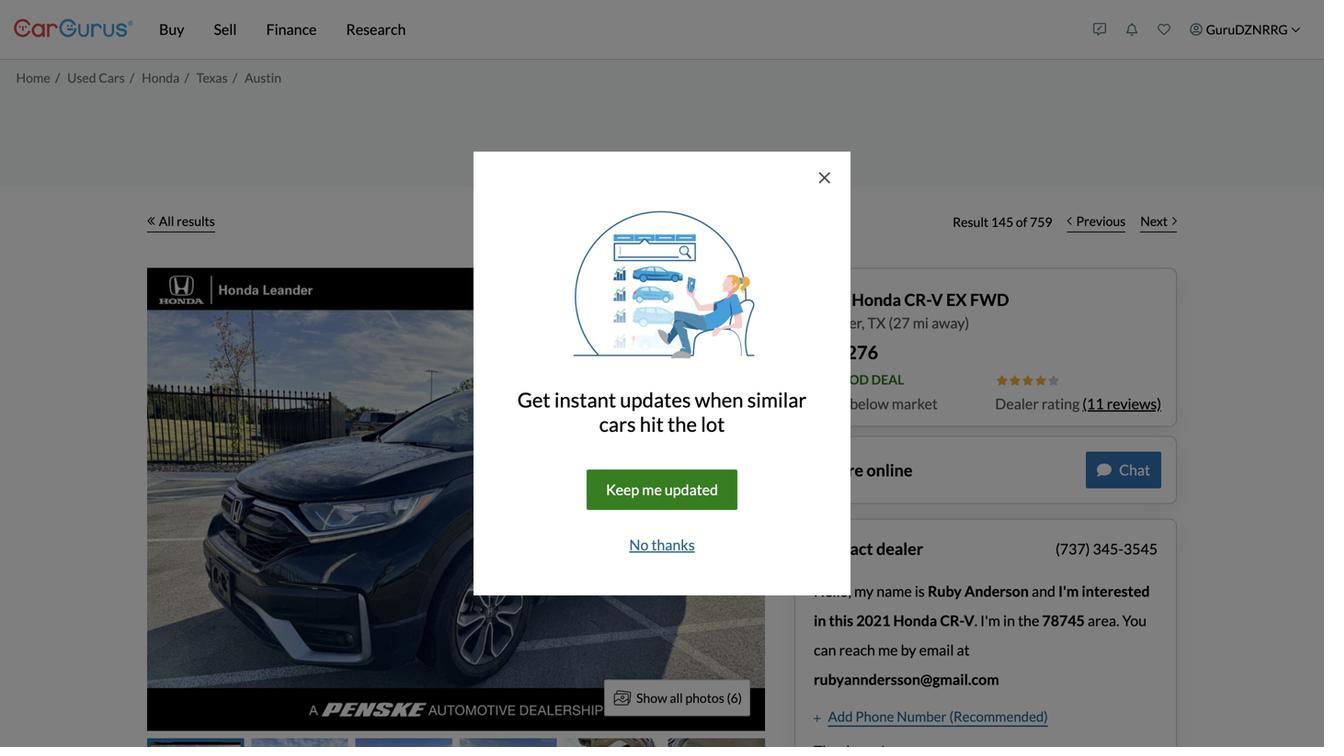 Task type: vqa. For each thing, say whether or not it's contained in the screenshot.
the sell within "There are three ways CarGurus can help you sell your car. Start by entering some basic information about your car (license plate number, mileage, etc.). We'll show you the best offers sourced from thousands of dealers. Then you can either: Sell 100% online. Upload documents and complete a self-inspection. Then we'll pick up your car from your location and you'll get paid. Sell to a local dealer. Bring your offer, documents, and ID to the dealership. The dealer will inspect your car, verify your offer and pay you on the spot. Sell privately. List your used car on CarGurus for $4.95."
no



Task type: locate. For each thing, give the bounding box(es) containing it.
cr- inside 2021 honda cr-v ex fwd leander, tx (27 mi away)
[[905, 290, 932, 310]]

2 / from the left
[[130, 70, 134, 85]]

in
[[814, 612, 826, 630], [1003, 612, 1015, 630]]

comment image
[[1097, 463, 1112, 478]]

photos
[[686, 691, 725, 706]]

2021 down 'my'
[[857, 612, 891, 630]]

0 vertical spatial cr-
[[905, 290, 932, 310]]

hello, my name is ruby anderson and
[[814, 583, 1059, 601]]

honda inside 2021 honda cr-v ex fwd leander, tx (27 mi away)
[[852, 290, 901, 310]]

chevron left image
[[1067, 217, 1072, 226]]

1 horizontal spatial i'm
[[1059, 583, 1079, 601]]

78745
[[1043, 612, 1085, 630]]

get instant updates when similar cars hit the lot dialog
[[0, 0, 1325, 748]]

the down and
[[1018, 612, 1040, 630]]

.
[[975, 612, 978, 630]]

market
[[892, 395, 938, 413]]

2021 honda cr-v . i'm in the 78745
[[857, 612, 1085, 630]]

anderson
[[965, 583, 1029, 601]]

1 vertical spatial me
[[878, 642, 898, 659]]

of
[[1016, 214, 1028, 230]]

0 horizontal spatial i'm
[[981, 612, 1001, 630]]

v up at
[[964, 612, 975, 630]]

fwd
[[970, 290, 1009, 310]]

below
[[850, 395, 889, 413]]

1 vertical spatial i'm
[[981, 612, 1001, 630]]

0 vertical spatial 2021
[[810, 290, 849, 310]]

all results
[[159, 213, 215, 229]]

cr-
[[905, 290, 932, 310], [940, 612, 964, 630]]

145
[[991, 214, 1014, 230]]

updated
[[665, 481, 718, 499]]

2021 for .
[[857, 612, 891, 630]]

this
[[829, 612, 854, 630]]

keep me updated
[[606, 481, 718, 499]]

cargurus logo homepage link link
[[14, 3, 133, 56]]

results
[[177, 213, 215, 229]]

in down anderson
[[1003, 612, 1015, 630]]

menu
[[1084, 4, 1311, 55]]

1 vertical spatial honda
[[852, 290, 901, 310]]

0 vertical spatial i'm
[[1059, 583, 1079, 601]]

0 horizontal spatial me
[[642, 481, 662, 499]]

/
[[55, 70, 60, 85], [130, 70, 134, 85], [184, 70, 189, 85], [233, 70, 237, 85]]

1 vertical spatial v
[[964, 612, 975, 630]]

/ right texas
[[233, 70, 237, 85]]

cr- left .
[[940, 612, 964, 630]]

cr- up mi
[[905, 290, 932, 310]]

1 horizontal spatial 2021
[[857, 612, 891, 630]]

1 horizontal spatial cr-
[[940, 612, 964, 630]]

view vehicle photo 1 image
[[147, 739, 244, 748]]

/ left texas
[[184, 70, 189, 85]]

me left by
[[878, 642, 898, 659]]

0 vertical spatial me
[[642, 481, 662, 499]]

0 horizontal spatial the
[[668, 413, 697, 436]]

menu item
[[1181, 4, 1311, 55]]

contact
[[814, 539, 873, 559]]

next link
[[1133, 202, 1185, 242]]

(11
[[1083, 395, 1104, 413]]

1 vertical spatial cr-
[[940, 612, 964, 630]]

0 horizontal spatial v
[[932, 290, 943, 310]]

1 horizontal spatial v
[[964, 612, 975, 630]]

1 horizontal spatial the
[[1018, 612, 1040, 630]]

honda up tx
[[852, 290, 901, 310]]

1 vertical spatial the
[[1018, 612, 1040, 630]]

v inside 2021 honda cr-v ex fwd leander, tx (27 mi away)
[[932, 290, 943, 310]]

v
[[932, 290, 943, 310], [964, 612, 975, 630]]

0 vertical spatial v
[[932, 290, 943, 310]]

0 horizontal spatial 2021
[[810, 290, 849, 310]]

number
[[897, 709, 947, 725]]

1 / from the left
[[55, 70, 60, 85]]

get instant updates when similar cars hit the lot
[[518, 388, 807, 436]]

the inside the get instant updates when similar cars hit the lot
[[668, 413, 697, 436]]

honda right cars
[[142, 70, 180, 85]]

cars
[[99, 70, 125, 85]]

ruby
[[928, 583, 962, 601]]

tab list
[[147, 739, 765, 748]]

(6)
[[727, 691, 742, 706]]

we are online
[[810, 460, 913, 481]]

get instant updates when similar cars hit the lot banner
[[474, 152, 851, 596]]

the
[[668, 413, 697, 436], [1018, 612, 1040, 630]]

at
[[957, 642, 970, 659]]

2021 inside 2021 honda cr-v ex fwd leander, tx (27 mi away)
[[810, 290, 849, 310]]

cr- for ex
[[905, 290, 932, 310]]

cr- for .
[[940, 612, 964, 630]]

reviews)
[[1107, 395, 1162, 413]]

me
[[642, 481, 662, 499], [878, 642, 898, 659]]

3545
[[1124, 540, 1158, 558]]

the for in
[[1018, 612, 1040, 630]]

get instant updates when similar cars hit the lot image
[[559, 182, 765, 388]]

view vehicle photo 5 image
[[564, 739, 661, 748]]

texas link
[[197, 70, 228, 85]]

2021 up leander,
[[810, 290, 849, 310]]

chevron double left image
[[147, 217, 155, 226]]

show
[[637, 691, 668, 706]]

updates
[[620, 388, 691, 412]]

contact dealer
[[814, 539, 924, 559]]

(737)
[[1056, 540, 1090, 558]]

used
[[67, 70, 96, 85]]

v left ex
[[932, 290, 943, 310]]

0 horizontal spatial in
[[814, 612, 826, 630]]

view vehicle photo 4 image
[[460, 739, 557, 748]]

1 in from the left
[[814, 612, 826, 630]]

1 horizontal spatial in
[[1003, 612, 1015, 630]]

/ right cars
[[130, 70, 134, 85]]

honda
[[142, 70, 180, 85], [852, 290, 901, 310], [894, 612, 937, 630]]

me right keep
[[642, 481, 662, 499]]

in left this
[[814, 612, 826, 630]]

(27
[[889, 314, 910, 332]]

/ left used
[[55, 70, 60, 85]]

0 vertical spatial the
[[668, 413, 697, 436]]

next
[[1141, 213, 1168, 229]]

keep
[[606, 481, 639, 499]]

chat
[[1119, 461, 1151, 479]]

menu bar
[[133, 0, 1084, 59]]

2021
[[810, 290, 849, 310], [857, 612, 891, 630]]

home link
[[16, 70, 50, 85]]

honda down is at the bottom
[[894, 612, 937, 630]]

dealer rating (11 reviews)
[[995, 395, 1162, 413]]

2 vertical spatial honda
[[894, 612, 937, 630]]

tx
[[868, 314, 886, 332]]

i'm right and
[[1059, 583, 1079, 601]]

i'm right .
[[981, 612, 1001, 630]]

0 horizontal spatial cr-
[[905, 290, 932, 310]]

add a car review image
[[1094, 23, 1107, 36]]

result
[[953, 214, 989, 230]]

deal
[[872, 372, 904, 388]]

reach
[[839, 642, 876, 659]]

all results link
[[147, 202, 215, 242]]

1 horizontal spatial me
[[878, 642, 898, 659]]

1 vertical spatial 2021
[[857, 612, 891, 630]]

texas
[[197, 70, 228, 85]]

get
[[518, 388, 551, 412]]

the right hit
[[668, 413, 697, 436]]

0 vertical spatial honda
[[142, 70, 180, 85]]



Task type: describe. For each thing, give the bounding box(es) containing it.
hello,
[[814, 583, 852, 601]]

in inside 'i'm interested in this'
[[814, 612, 826, 630]]

plus image
[[814, 714, 821, 724]]

area. you can reach me by email at
[[814, 612, 1147, 659]]

you
[[1123, 612, 1147, 630]]

show all photos (6)
[[637, 691, 742, 706]]

(11 reviews) button
[[1083, 393, 1162, 415]]

no thanks
[[629, 536, 695, 554]]

ex
[[946, 290, 967, 310]]

lot
[[701, 413, 725, 436]]

759
[[1030, 214, 1053, 230]]

rating
[[1042, 395, 1080, 413]]

austin
[[245, 70, 281, 85]]

honda for ex
[[852, 290, 901, 310]]

name
[[877, 583, 912, 601]]

can
[[814, 642, 837, 659]]

result 145 of 759
[[953, 214, 1053, 230]]

similar
[[748, 388, 807, 412]]

my
[[855, 583, 874, 601]]

view vehicle photo 2 image
[[251, 739, 348, 748]]

interested
[[1082, 583, 1150, 601]]

chevron right image
[[1173, 217, 1177, 226]]

close image
[[819, 169, 830, 187]]

and
[[1032, 583, 1056, 601]]

4 / from the left
[[233, 70, 237, 85]]

i'm inside 'i'm interested in this'
[[1059, 583, 1079, 601]]

cargurus logo homepage link image
[[14, 3, 133, 56]]

show all photos (6) link
[[604, 680, 751, 717]]

3 / from the left
[[184, 70, 189, 85]]

(recommended)
[[950, 709, 1048, 725]]

chat button
[[1086, 452, 1162, 489]]

home
[[16, 70, 50, 85]]

no thanks button
[[611, 525, 713, 566]]

home / used cars / honda / texas / austin
[[16, 70, 281, 85]]

(737) 345-3545
[[1056, 540, 1158, 558]]

vehicle full photo image
[[147, 268, 765, 732]]

me inside button
[[642, 481, 662, 499]]

leander,
[[810, 314, 865, 332]]

me inside area. you can reach me by email at
[[878, 642, 898, 659]]

add
[[828, 709, 853, 725]]

2 in from the left
[[1003, 612, 1015, 630]]

email
[[919, 642, 954, 659]]

all
[[670, 691, 683, 706]]

$xxx
[[810, 395, 847, 413]]

rubyanndersson@gmail.com
[[814, 671, 1000, 689]]

add phone number (recommended) button
[[814, 707, 1048, 728]]

instant
[[554, 388, 616, 412]]

honda link
[[142, 70, 180, 85]]

add phone number (recommended)
[[828, 709, 1048, 725]]

area.
[[1088, 612, 1120, 630]]

mi
[[913, 314, 929, 332]]

v for ex
[[932, 290, 943, 310]]

2021 honda cr-v ex fwd leander, tx (27 mi away)
[[810, 290, 1009, 332]]

i'm interested in this
[[814, 583, 1150, 630]]

is
[[915, 583, 925, 601]]

share image
[[674, 292, 693, 310]]

dealer
[[995, 395, 1039, 413]]

the for hit
[[668, 413, 697, 436]]

all
[[159, 213, 174, 229]]

keep me updated button
[[587, 470, 738, 510]]

good deal $xxx below market
[[810, 372, 938, 413]]

view vehicle photo 3 image
[[356, 739, 453, 748]]

hit
[[640, 413, 664, 436]]

we
[[810, 460, 836, 481]]

previous link
[[1060, 202, 1133, 242]]

v for .
[[964, 612, 975, 630]]

phone
[[856, 709, 894, 725]]

cars
[[599, 413, 636, 436]]

online
[[867, 460, 913, 481]]

$26,276
[[810, 342, 878, 364]]

saved cars image
[[1158, 23, 1171, 36]]

view vehicle photo 6 image
[[668, 739, 765, 748]]

honda for .
[[894, 612, 937, 630]]

dealer
[[877, 539, 924, 559]]

when
[[695, 388, 744, 412]]

good
[[830, 372, 869, 388]]

no
[[629, 536, 649, 554]]

thanks
[[652, 536, 695, 554]]

345-
[[1093, 540, 1124, 558]]

are
[[839, 460, 864, 481]]

2021 for ex
[[810, 290, 849, 310]]

previous
[[1077, 213, 1126, 229]]



